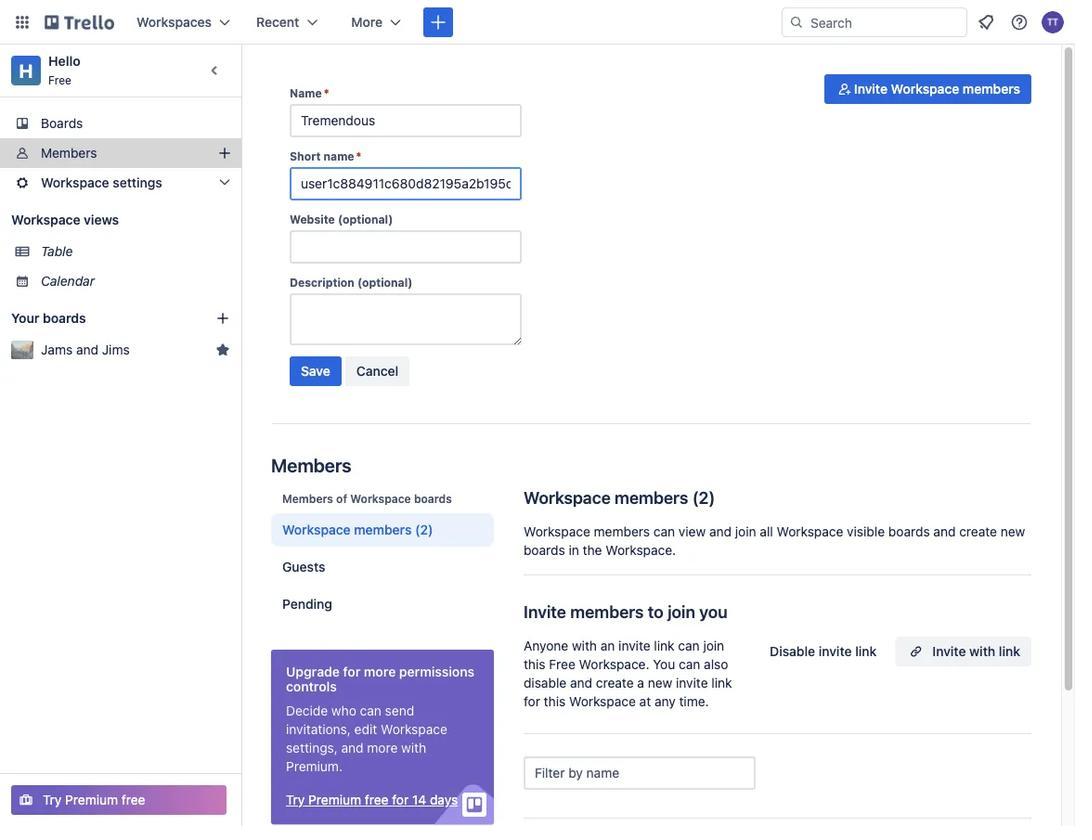 Task type: vqa. For each thing, say whether or not it's contained in the screenshot.
with in the Upgrade for more permissions controls Decide who can send invitations, edit Workspace settings, and more with Premium.
yes



Task type: locate. For each thing, give the bounding box(es) containing it.
free
[[122, 793, 145, 808], [365, 793, 389, 808]]

workspace inside button
[[892, 81, 960, 97]]

14
[[413, 793, 427, 808]]

1 horizontal spatial free
[[549, 657, 576, 673]]

None text field
[[290, 167, 522, 201], [290, 230, 522, 264], [290, 294, 522, 346], [290, 167, 522, 201], [290, 230, 522, 264], [290, 294, 522, 346]]

permissions
[[399, 665, 475, 680]]

invite with link
[[933, 644, 1021, 660]]

can right you at the bottom right
[[679, 657, 701, 673]]

link inside the invite with link button
[[1000, 644, 1021, 660]]

1 horizontal spatial invite
[[855, 81, 888, 97]]

1 vertical spatial (optional)
[[358, 276, 413, 289]]

members down boards
[[41, 145, 97, 161]]

0 vertical spatial join
[[736, 525, 757, 540]]

link inside disable invite link button
[[856, 644, 877, 660]]

jims
[[102, 342, 130, 358]]

1 vertical spatial free
[[549, 657, 576, 673]]

join left all
[[736, 525, 757, 540]]

name
[[324, 150, 355, 163]]

premium
[[65, 793, 118, 808], [309, 793, 362, 808]]

2 vertical spatial join
[[704, 639, 725, 654]]

workspace members down of on the left bottom
[[282, 523, 412, 538]]

0 horizontal spatial try
[[43, 793, 62, 808]]

create inside workspace members can view and join all workspace visible boards and create new boards in the workspace.
[[960, 525, 998, 540]]

join inside anyone with an invite link can join this free workspace. you can also disable and create a new invite link for this workspace at any time.
[[704, 639, 725, 654]]

1 vertical spatial this
[[544, 695, 566, 710]]

workspace inside dropdown button
[[41, 175, 109, 190]]

2 horizontal spatial invite
[[819, 644, 853, 660]]

description
[[290, 276, 355, 289]]

also
[[704, 657, 729, 673]]

organizationdetailform element
[[290, 85, 522, 394]]

for inside button
[[392, 793, 409, 808]]

2 horizontal spatial invite
[[933, 644, 967, 660]]

all
[[760, 525, 774, 540]]

(optional) right website
[[338, 213, 393, 226]]

jams
[[41, 342, 73, 358]]

boards link
[[0, 109, 242, 138]]

2 premium from the left
[[309, 793, 362, 808]]

primary element
[[0, 0, 1076, 45]]

try
[[43, 793, 62, 808], [286, 793, 305, 808]]

invite up time.
[[677, 676, 709, 691]]

0 horizontal spatial with
[[402, 741, 427, 756]]

(optional) right description
[[358, 276, 413, 289]]

invitations,
[[286, 722, 351, 738]]

1 horizontal spatial free
[[365, 793, 389, 808]]

more
[[364, 665, 396, 680], [367, 741, 398, 756]]

with for invite
[[970, 644, 996, 660]]

upgrade
[[286, 665, 340, 680]]

None text field
[[290, 104, 522, 138]]

guests link
[[271, 551, 494, 584]]

invite right an on the right
[[619, 639, 651, 654]]

boards
[[43, 311, 86, 326], [414, 492, 452, 505], [889, 525, 931, 540], [524, 543, 566, 558]]

members of workspace boards
[[282, 492, 452, 505]]

(2)
[[415, 523, 433, 538]]

this up 'disable'
[[524, 657, 546, 673]]

invite
[[619, 639, 651, 654], [819, 644, 853, 660], [677, 676, 709, 691]]

anyone
[[524, 639, 569, 654]]

join up also
[[704, 639, 725, 654]]

Filter by name text field
[[524, 757, 756, 791]]

and inside upgrade for more permissions controls decide who can send invitations, edit workspace settings, and more with premium.
[[342, 741, 364, 756]]

time.
[[680, 695, 710, 710]]

and down edit
[[342, 741, 364, 756]]

free down anyone
[[549, 657, 576, 673]]

0 vertical spatial new
[[1001, 525, 1026, 540]]

2 vertical spatial invite
[[933, 644, 967, 660]]

1 horizontal spatial for
[[392, 793, 409, 808]]

try premium free for 14 days
[[286, 793, 458, 808]]

more up send
[[364, 665, 396, 680]]

disable
[[524, 676, 567, 691]]

members
[[964, 81, 1021, 97], [615, 488, 689, 508], [354, 523, 412, 538], [594, 525, 651, 540], [571, 602, 644, 622]]

for left 14
[[392, 793, 409, 808]]

workspace. inside anyone with an invite link can join this free workspace. you can also disable and create a new invite link for this workspace at any time.
[[579, 657, 650, 673]]

2
[[699, 488, 709, 508]]

name *
[[290, 86, 329, 99]]

members down 0 notifications icon
[[964, 81, 1021, 97]]

workspace inside upgrade for more permissions controls decide who can send invitations, edit workspace settings, and more with premium.
[[381, 722, 448, 738]]

2 horizontal spatial join
[[736, 525, 757, 540]]

boards up (2)
[[414, 492, 452, 505]]

workspace
[[892, 81, 960, 97], [41, 175, 109, 190], [11, 212, 80, 228], [524, 488, 611, 508], [351, 492, 411, 505], [282, 523, 351, 538], [524, 525, 591, 540], [777, 525, 844, 540], [570, 695, 636, 710], [381, 722, 448, 738]]

settings,
[[286, 741, 338, 756]]

and left jims
[[76, 342, 98, 358]]

0 vertical spatial invite
[[855, 81, 888, 97]]

invite inside button
[[819, 644, 853, 660]]

1 vertical spatial create
[[596, 676, 634, 691]]

create board or workspace image
[[429, 13, 448, 32]]

save
[[301, 364, 331, 379]]

0 horizontal spatial *
[[324, 86, 329, 99]]

( 2 )
[[693, 488, 716, 508]]

1 vertical spatial workspace.
[[579, 657, 650, 673]]

link
[[655, 639, 675, 654], [856, 644, 877, 660], [1000, 644, 1021, 660], [712, 676, 733, 691]]

free
[[48, 73, 72, 86], [549, 657, 576, 673]]

members inside button
[[964, 81, 1021, 97]]

members left of on the left bottom
[[282, 492, 333, 505]]

1 vertical spatial invite
[[524, 602, 567, 622]]

with
[[572, 639, 597, 654], [970, 644, 996, 660], [402, 741, 427, 756]]

you
[[700, 602, 728, 622]]

this down 'disable'
[[544, 695, 566, 710]]

(optional) for description (optional)
[[358, 276, 413, 289]]

1 free from the left
[[122, 793, 145, 808]]

1 horizontal spatial create
[[960, 525, 998, 540]]

Search field
[[805, 8, 967, 36]]

0 horizontal spatial free
[[48, 73, 72, 86]]

2 try from the left
[[286, 793, 305, 808]]

in
[[569, 543, 580, 558]]

pending link
[[271, 588, 494, 622]]

0 vertical spatial create
[[960, 525, 998, 540]]

0 horizontal spatial premium
[[65, 793, 118, 808]]

join right to
[[668, 602, 696, 622]]

*
[[324, 86, 329, 99], [356, 150, 362, 163]]

can up edit
[[360, 704, 382, 719]]

1 horizontal spatial premium
[[309, 793, 362, 808]]

name
[[290, 86, 322, 99]]

terry turtle (terryturtle) image
[[1043, 11, 1065, 33]]

free down the 'hello'
[[48, 73, 72, 86]]

disable invite link
[[770, 644, 877, 660]]

h link
[[11, 56, 41, 85]]

0 vertical spatial free
[[48, 73, 72, 86]]

can
[[654, 525, 676, 540], [679, 639, 700, 654], [679, 657, 701, 673], [360, 704, 382, 719]]

for down 'disable'
[[524, 695, 541, 710]]

invite
[[855, 81, 888, 97], [524, 602, 567, 622], [933, 644, 967, 660]]

1 horizontal spatial with
[[572, 639, 597, 654]]

for inside upgrade for more permissions controls decide who can send invitations, edit workspace settings, and more with premium.
[[343, 665, 361, 680]]

days
[[430, 793, 458, 808]]

2 free from the left
[[365, 793, 389, 808]]

1 premium from the left
[[65, 793, 118, 808]]

0 vertical spatial workspace members
[[524, 488, 689, 508]]

2 horizontal spatial with
[[970, 644, 996, 660]]

1 vertical spatial join
[[668, 602, 696, 622]]

1 try from the left
[[43, 793, 62, 808]]

1 horizontal spatial try
[[286, 793, 305, 808]]

workspace members
[[524, 488, 689, 508], [282, 523, 412, 538]]

save button
[[290, 357, 342, 387]]

with inside upgrade for more permissions controls decide who can send invitations, edit workspace settings, and more with premium.
[[402, 741, 427, 756]]

sm image
[[836, 80, 855, 98]]

and inside anyone with an invite link can join this free workspace. you can also disable and create a new invite link for this workspace at any time.
[[571, 676, 593, 691]]

0 horizontal spatial workspace members
[[282, 523, 412, 538]]

workspace. right the "the"
[[606, 543, 677, 558]]

join
[[736, 525, 757, 540], [668, 602, 696, 622], [704, 639, 725, 654]]

1 horizontal spatial *
[[356, 150, 362, 163]]

1 vertical spatial for
[[524, 695, 541, 710]]

2 vertical spatial for
[[392, 793, 409, 808]]

try for try premium free
[[43, 793, 62, 808]]

0 horizontal spatial new
[[648, 676, 673, 691]]

boards up jams on the left top of the page
[[43, 311, 86, 326]]

0 horizontal spatial create
[[596, 676, 634, 691]]

create inside anyone with an invite link can join this free workspace. you can also disable and create a new invite link for this workspace at any time.
[[596, 676, 634, 691]]

0 horizontal spatial for
[[343, 665, 361, 680]]

and right 'disable'
[[571, 676, 593, 691]]

create
[[960, 525, 998, 540], [596, 676, 634, 691]]

visible
[[848, 525, 886, 540]]

and
[[76, 342, 98, 358], [710, 525, 732, 540], [934, 525, 957, 540], [571, 676, 593, 691], [342, 741, 364, 756]]

invite for invite members to join you
[[524, 602, 567, 622]]

table link
[[41, 243, 230, 261]]

new inside workspace members can view and join all workspace visible boards and create new boards in the workspace.
[[1001, 525, 1026, 540]]

0 horizontal spatial invite
[[524, 602, 567, 622]]

members up of on the left bottom
[[271, 454, 352, 476]]

with inside anyone with an invite link can join this free workspace. you can also disable and create a new invite link for this workspace at any time.
[[572, 639, 597, 654]]

0 vertical spatial (optional)
[[338, 213, 393, 226]]

open information menu image
[[1011, 13, 1030, 32]]

free for try premium free
[[122, 793, 145, 808]]

1 horizontal spatial new
[[1001, 525, 1026, 540]]

starred icon image
[[216, 343, 230, 358]]

members
[[41, 145, 97, 161], [271, 454, 352, 476], [282, 492, 333, 505]]

(optional)
[[338, 213, 393, 226], [358, 276, 413, 289]]

guests
[[282, 560, 326, 575]]

invite right disable
[[819, 644, 853, 660]]

for right upgrade
[[343, 665, 361, 680]]

workspace.
[[606, 543, 677, 558], [579, 657, 650, 673]]

1 vertical spatial new
[[648, 676, 673, 691]]

members down members of workspace boards
[[354, 523, 412, 538]]

workspace. down an on the right
[[579, 657, 650, 673]]

who
[[332, 704, 357, 719]]

with inside button
[[970, 644, 996, 660]]

any
[[655, 695, 676, 710]]

0 vertical spatial workspace.
[[606, 543, 677, 558]]

back to home image
[[45, 7, 114, 37]]

can left view
[[654, 525, 676, 540]]

members up the "the"
[[594, 525, 651, 540]]

workspace members up the "the"
[[524, 488, 689, 508]]

boards
[[41, 116, 83, 131]]

members left (
[[615, 488, 689, 508]]

workspace. inside workspace members can view and join all workspace visible boards and create new boards in the workspace.
[[606, 543, 677, 558]]

1 horizontal spatial join
[[704, 639, 725, 654]]

more down edit
[[367, 741, 398, 756]]

0 vertical spatial *
[[324, 86, 329, 99]]

jams and jims
[[41, 342, 130, 358]]

and right view
[[710, 525, 732, 540]]

2 horizontal spatial for
[[524, 695, 541, 710]]

0 vertical spatial for
[[343, 665, 361, 680]]

free for try premium free for 14 days
[[365, 793, 389, 808]]

0 horizontal spatial free
[[122, 793, 145, 808]]



Task type: describe. For each thing, give the bounding box(es) containing it.
calendar
[[41, 274, 95, 289]]

to
[[648, 602, 664, 622]]

h
[[19, 59, 33, 81]]

at
[[640, 695, 652, 710]]

hello link
[[48, 53, 80, 69]]

0 horizontal spatial invite
[[619, 639, 651, 654]]

workspaces button
[[125, 7, 242, 37]]

your
[[11, 311, 39, 326]]

short
[[290, 150, 321, 163]]

decide
[[286, 704, 328, 719]]

the
[[583, 543, 603, 558]]

premium for try premium free for 14 days
[[309, 793, 362, 808]]

1 vertical spatial *
[[356, 150, 362, 163]]

boards right visible
[[889, 525, 931, 540]]

recent
[[256, 14, 299, 30]]

view
[[679, 525, 706, 540]]

workspace settings
[[41, 175, 162, 190]]

try for try premium free for 14 days
[[286, 793, 305, 808]]

with for anyone
[[572, 639, 597, 654]]

upgrade for more permissions controls decide who can send invitations, edit workspace settings, and more with premium.
[[286, 665, 475, 775]]

controls
[[286, 680, 337, 695]]

invite workspace members
[[855, 81, 1021, 97]]

disable invite link button
[[759, 637, 889, 667]]

can inside workspace members can view and join all workspace visible boards and create new boards in the workspace.
[[654, 525, 676, 540]]

cancel button
[[345, 357, 410, 387]]

invite for invite with link
[[933, 644, 967, 660]]

send
[[385, 704, 415, 719]]

members inside workspace members can view and join all workspace visible boards and create new boards in the workspace.
[[594, 525, 651, 540]]

can inside upgrade for more permissions controls decide who can send invitations, edit workspace settings, and more with premium.
[[360, 704, 382, 719]]

1 vertical spatial workspace members
[[282, 523, 412, 538]]

website
[[290, 213, 335, 226]]

you
[[653, 657, 676, 673]]

0 vertical spatial this
[[524, 657, 546, 673]]

workspaces
[[137, 14, 212, 30]]

hello free
[[48, 53, 80, 86]]

can down you
[[679, 639, 700, 654]]

and right visible
[[934, 525, 957, 540]]

edit
[[355, 722, 377, 738]]

table
[[41, 244, 73, 259]]

try premium free
[[43, 793, 145, 808]]

an
[[601, 639, 615, 654]]

of
[[336, 492, 348, 505]]

anyone with an invite link can join this free workspace. you can also disable and create a new invite link for this workspace at any time.
[[524, 639, 733, 710]]

)
[[709, 488, 716, 508]]

boards left in
[[524, 543, 566, 558]]

invite for invite workspace members
[[855, 81, 888, 97]]

views
[[84, 212, 119, 228]]

try premium free button
[[11, 786, 227, 816]]

jams and jims link
[[41, 341, 208, 360]]

premium.
[[286, 760, 343, 775]]

your boards with 1 items element
[[11, 308, 188, 330]]

pending
[[282, 597, 333, 612]]

1 horizontal spatial workspace members
[[524, 488, 689, 508]]

search image
[[790, 15, 805, 30]]

and inside jams and jims 'link'
[[76, 342, 98, 358]]

invite with link button
[[896, 637, 1032, 667]]

recent button
[[245, 7, 329, 37]]

try premium free for 14 days button
[[286, 792, 458, 810]]

more button
[[340, 7, 413, 37]]

workspace settings button
[[0, 168, 242, 198]]

1 horizontal spatial invite
[[677, 676, 709, 691]]

1 vertical spatial members
[[271, 454, 352, 476]]

free inside hello free
[[48, 73, 72, 86]]

invite members to join you
[[524, 602, 728, 622]]

add board image
[[216, 311, 230, 326]]

workspace inside anyone with an invite link can join this free workspace. you can also disable and create a new invite link for this workspace at any time.
[[570, 695, 636, 710]]

hello
[[48, 53, 80, 69]]

0 notifications image
[[976, 11, 998, 33]]

workspace views
[[11, 212, 119, 228]]

calendar link
[[41, 272, 230, 291]]

short name *
[[290, 150, 362, 163]]

workspace members can view and join all workspace visible boards and create new boards in the workspace.
[[524, 525, 1026, 558]]

new inside anyone with an invite link can join this free workspace. you can also disable and create a new invite link for this workspace at any time.
[[648, 676, 673, 691]]

(
[[693, 488, 699, 508]]

premium for try premium free
[[65, 793, 118, 808]]

members up an on the right
[[571, 602, 644, 622]]

settings
[[113, 175, 162, 190]]

description (optional)
[[290, 276, 413, 289]]

for inside anyone with an invite link can join this free workspace. you can also disable and create a new invite link for this workspace at any time.
[[524, 695, 541, 710]]

website (optional)
[[290, 213, 393, 226]]

cancel
[[357, 364, 399, 379]]

1 vertical spatial more
[[367, 741, 398, 756]]

invite workspace members button
[[825, 74, 1032, 104]]

a
[[638, 676, 645, 691]]

members link
[[0, 138, 242, 168]]

join inside workspace members can view and join all workspace visible boards and create new boards in the workspace.
[[736, 525, 757, 540]]

0 vertical spatial members
[[41, 145, 97, 161]]

0 horizontal spatial join
[[668, 602, 696, 622]]

(optional) for website (optional)
[[338, 213, 393, 226]]

disable
[[770, 644, 816, 660]]

workspace navigation collapse icon image
[[203, 58, 229, 84]]

free inside anyone with an invite link can join this free workspace. you can also disable and create a new invite link for this workspace at any time.
[[549, 657, 576, 673]]

0 vertical spatial more
[[364, 665, 396, 680]]

2 vertical spatial members
[[282, 492, 333, 505]]

your boards
[[11, 311, 86, 326]]

more
[[352, 14, 383, 30]]



